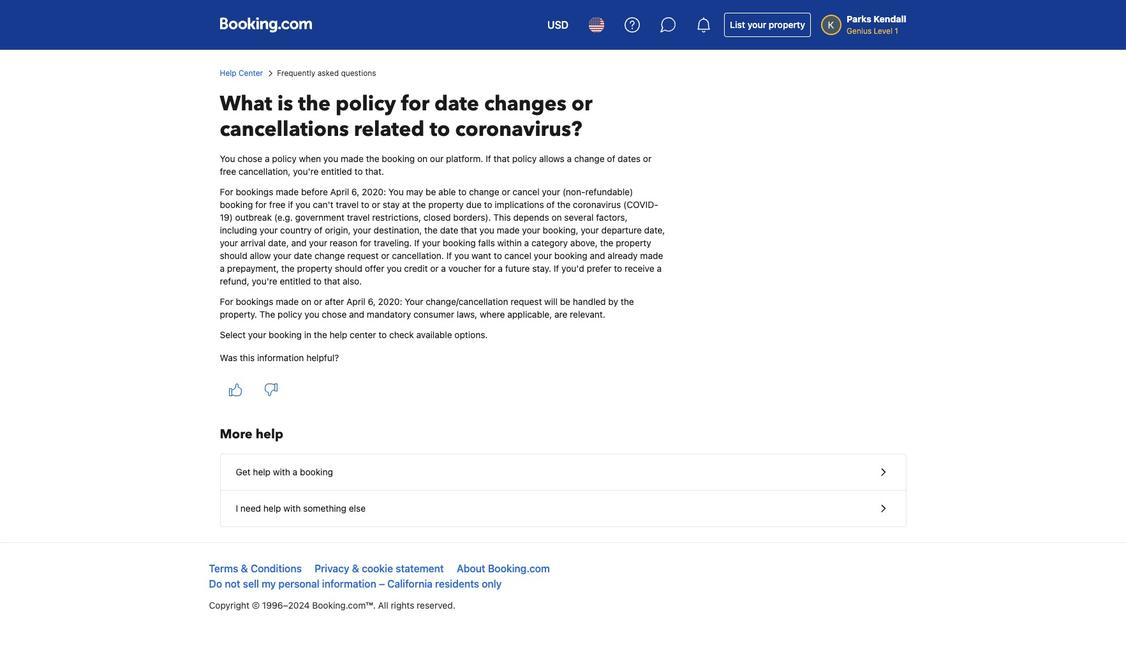 Task type: describe. For each thing, give the bounding box(es) containing it.
refundable)
[[586, 186, 633, 197]]

copyright © 1996–2024 booking.com™. all rights reserved.
[[209, 600, 456, 611]]

destination,
[[374, 225, 422, 236]]

property up already
[[616, 237, 652, 248]]

6, inside for bookings made on or after april 6, 2020: your change/cancellation request will be handled by the property. the policy you chose and mandatory consumer laws, where applicable, are relevant.
[[368, 296, 376, 307]]

request inside for bookings made on or after april 6, 2020: your change/cancellation request will be handled by the property. the policy you chose and mandatory consumer laws, where applicable, are relevant.
[[511, 296, 542, 307]]

mandatory
[[367, 309, 411, 320]]

what is the policy for date changes or cancellations related to coronavirus?
[[220, 90, 593, 144]]

allows
[[539, 153, 565, 164]]

within
[[498, 237, 522, 248]]

voucher
[[449, 263, 482, 274]]

about booking.com link
[[457, 563, 550, 575]]

entitled inside you chose a policy when you made the booking on our platform. if that policy allows a change of dates or free cancellation, you're entitled to that.
[[321, 166, 352, 177]]

or up implications
[[502, 186, 510, 197]]

you inside you chose a policy when you made the booking on our platform. if that policy allows a change of dates or free cancellation, you're entitled to that.
[[324, 153, 338, 164]]

the down closed
[[425, 225, 438, 236]]

your down depends on the top left of page
[[522, 225, 541, 236]]

made inside for bookings made on or after april 6, 2020: your change/cancellation request will be handled by the property. the policy you chose and mandatory consumer laws, where applicable, are relevant.
[[276, 296, 299, 307]]

made inside you chose a policy when you made the booking on our platform. if that policy allows a change of dates or free cancellation, you're entitled to that.
[[341, 153, 364, 164]]

cancellations
[[220, 116, 349, 144]]

list
[[730, 19, 746, 30]]

rights
[[391, 600, 415, 611]]

you right if
[[296, 199, 311, 210]]

1996–2024
[[262, 600, 310, 611]]

reason
[[330, 237, 358, 248]]

date inside what is the policy for date changes or cancellations related to coronavirus?
[[435, 90, 479, 118]]

implications
[[495, 199, 544, 210]]

2 vertical spatial date
[[294, 250, 312, 261]]

center
[[239, 68, 263, 78]]

booking up want
[[443, 237, 476, 248]]

prefer
[[587, 263, 612, 274]]

help right the 'get'
[[253, 467, 271, 477]]

already
[[608, 250, 638, 261]]

get
[[236, 467, 251, 477]]

you're inside you chose a policy when you made the booking on our platform. if that policy allows a change of dates or free cancellation, you're entitled to that.
[[293, 166, 319, 177]]

1 vertical spatial that
[[461, 225, 477, 236]]

or inside you chose a policy when you made the booking on our platform. if that policy allows a change of dates or free cancellation, you're entitled to that.
[[643, 153, 652, 164]]

on inside you chose a policy when you made the booking on our platform. if that policy allows a change of dates or free cancellation, you're entitled to that.
[[417, 153, 428, 164]]

property inside 'link'
[[769, 19, 806, 30]]

future
[[505, 263, 530, 274]]

only
[[482, 578, 502, 590]]

or down traveling.
[[381, 250, 390, 261]]

your up above,
[[581, 225, 599, 236]]

when
[[299, 153, 321, 164]]

restrictions,
[[372, 212, 421, 223]]

cancellation.
[[392, 250, 444, 261]]

stay.
[[533, 263, 552, 274]]

check
[[389, 329, 414, 340]]

prepayment,
[[227, 263, 279, 274]]

you right offer
[[387, 263, 402, 274]]

this
[[494, 212, 511, 223]]

for bookings made before april 6, 2020: you may be able to change or cancel your (non-refundable) booking for free if you can't travel to or stay at the property due to implications of the coronavirus (covid- 19) outbreak (e.g. government travel restrictions, closed borders). this depends on several factors, including your country of origin, your destination, the date that you made your booking, your departure date, your arrival date, and your reason for traveling. if your booking falls within a category above, the property should allow your date change request or cancellation. if you want to cancel your booking and already made a prepayment, the property should offer you credit or a voucher for a future stay. if you'd prefer to receive a refund, you're entitled to that also.
[[220, 186, 665, 287]]

something
[[303, 503, 347, 514]]

get help with a booking button
[[221, 455, 906, 491]]

california
[[388, 578, 433, 590]]

to down already
[[614, 263, 623, 274]]

offer
[[365, 263, 385, 274]]

i need help with something else
[[236, 503, 366, 514]]

a up refund,
[[220, 263, 225, 274]]

2020: inside for bookings made before april 6, 2020: you may be able to change or cancel your (non-refundable) booking for free if you can't travel to or stay at the property due to implications of the coronavirus (covid- 19) outbreak (e.g. government travel restrictions, closed borders). this depends on several factors, including your country of origin, your destination, the date that you made your booking, your departure date, your arrival date, and your reason for traveling. if your booking falls within a category above, the property should allow your date change request or cancellation. if you want to cancel your booking and already made a prepayment, the property should offer you credit or a voucher for a future stay. if you'd prefer to receive a refund, you're entitled to that also.
[[362, 186, 386, 197]]

to inside you chose a policy when you made the booking on our platform. if that policy allows a change of dates or free cancellation, you're entitled to that.
[[355, 166, 363, 177]]

policy inside what is the policy for date changes or cancellations related to coronavirus?
[[336, 90, 396, 118]]

help right need
[[264, 503, 281, 514]]

booking.com
[[488, 563, 550, 575]]

property down able
[[429, 199, 464, 210]]

policy left allows
[[512, 153, 537, 164]]

free inside you chose a policy when you made the booking on our platform. if that policy allows a change of dates or free cancellation, you're entitled to that.
[[220, 166, 236, 177]]

to right want
[[494, 250, 502, 261]]

usd button
[[540, 10, 577, 40]]

to left check
[[379, 329, 387, 340]]

cancellation,
[[239, 166, 291, 177]]

in
[[304, 329, 312, 340]]

origin,
[[325, 225, 351, 236]]

are
[[555, 309, 568, 320]]

residents
[[435, 578, 479, 590]]

0 horizontal spatial information
[[257, 352, 304, 363]]

request inside for bookings made before april 6, 2020: you may be able to change or cancel your (non-refundable) booking for free if you can't travel to or stay at the property due to implications of the coronavirus (covid- 19) outbreak (e.g. government travel restrictions, closed borders). this depends on several factors, including your country of origin, your destination, the date that you made your booking, your departure date, your arrival date, and your reason for traveling. if your booking falls within a category above, the property should allow your date change request or cancellation. if you want to cancel your booking and already made a prepayment, the property should offer you credit or a voucher for a future stay. if you'd prefer to receive a refund, you're entitled to that also.
[[347, 250, 379, 261]]

all
[[378, 600, 389, 611]]

options.
[[455, 329, 488, 340]]

policy up cancellation, in the left of the page
[[272, 153, 297, 164]]

booking.com™.
[[312, 600, 376, 611]]

you're inside for bookings made before april 6, 2020: you may be able to change or cancel your (non-refundable) booking for free if you can't travel to or stay at the property due to implications of the coronavirus (covid- 19) outbreak (e.g. government travel restrictions, closed borders). this depends on several factors, including your country of origin, your destination, the date that you made your booking, your departure date, your arrival date, and your reason for traveling. if your booking falls within a category above, the property should allow your date change request or cancellation. if you want to cancel your booking and already made a prepayment, the property should offer you credit or a voucher for a future stay. if you'd prefer to receive a refund, you're entitled to that also.
[[252, 276, 277, 287]]

you chose a policy when you made the booking on our platform. if that policy allows a change of dates or free cancellation, you're entitled to that.
[[220, 153, 652, 177]]

your down including
[[220, 237, 238, 248]]

information inside about booking.com do not sell my personal information – california residents only
[[322, 578, 377, 590]]

level
[[874, 26, 893, 36]]

if up voucher
[[447, 250, 452, 261]]

your down origin,
[[309, 237, 327, 248]]

booking inside get help with a booking button
[[300, 467, 333, 477]]

personal
[[279, 578, 320, 590]]

that inside you chose a policy when you made the booking on our platform. if that policy allows a change of dates or free cancellation, you're entitled to that.
[[494, 153, 510, 164]]

made up within
[[497, 225, 520, 236]]

due
[[466, 199, 482, 210]]

including
[[220, 225, 257, 236]]

or right credit on the top
[[430, 263, 439, 274]]

your right allow
[[273, 250, 292, 261]]

chose inside for bookings made on or after april 6, 2020: your change/cancellation request will be handled by the property. the policy you chose and mandatory consumer laws, where applicable, are relevant.
[[322, 309, 347, 320]]

a right receive
[[657, 263, 662, 274]]

more help
[[220, 426, 283, 443]]

free inside for bookings made before april 6, 2020: you may be able to change or cancel your (non-refundable) booking for free if you can't travel to or stay at the property due to implications of the coronavirus (covid- 19) outbreak (e.g. government travel restrictions, closed borders). this depends on several factors, including your country of origin, your destination, the date that you made your booking, your departure date, your arrival date, and your reason for traveling. if your booking falls within a category above, the property should allow your date change request or cancellation. if you want to cancel your booking and already made a prepayment, the property should offer you credit or a voucher for a future stay. if you'd prefer to receive a refund, you're entitled to that also.
[[269, 199, 286, 210]]

conditions
[[251, 563, 302, 575]]

the right the in
[[314, 329, 327, 340]]

be inside for bookings made before april 6, 2020: you may be able to change or cancel your (non-refundable) booking for free if you can't travel to or stay at the property due to implications of the coronavirus (covid- 19) outbreak (e.g. government travel restrictions, closed borders). this depends on several factors, including your country of origin, your destination, the date that you made your booking, your departure date, your arrival date, and your reason for traveling. if your booking falls within a category above, the property should allow your date change request or cancellation. if you want to cancel your booking and already made a prepayment, the property should offer you credit or a voucher for a future stay. if you'd prefer to receive a refund, you're entitled to that also.
[[426, 186, 436, 197]]

bookings for booking
[[236, 186, 274, 197]]

a right allows
[[567, 153, 572, 164]]

change inside you chose a policy when you made the booking on our platform. if that policy allows a change of dates or free cancellation, you're entitled to that.
[[574, 153, 605, 164]]

the down departure
[[600, 237, 614, 248]]

can't
[[313, 199, 334, 210]]

booking inside you chose a policy when you made the booking on our platform. if that policy allows a change of dates or free cancellation, you're entitled to that.
[[382, 153, 415, 164]]

you inside for bookings made before april 6, 2020: you may be able to change or cancel your (non-refundable) booking for free if you can't travel to or stay at the property due to implications of the coronavirus (covid- 19) outbreak (e.g. government travel restrictions, closed borders). this depends on several factors, including your country of origin, your destination, the date that you made your booking, your departure date, your arrival date, and your reason for traveling. if your booking falls within a category above, the property should allow your date change request or cancellation. if you want to cancel your booking and already made a prepayment, the property should offer you credit or a voucher for a future stay. if you'd prefer to receive a refund, you're entitled to that also.
[[389, 186, 404, 197]]

available
[[417, 329, 452, 340]]

chose inside you chose a policy when you made the booking on our platform. if that policy allows a change of dates or free cancellation, you're entitled to that.
[[238, 153, 263, 164]]

stay
[[383, 199, 400, 210]]

the down '(non-'
[[557, 199, 571, 210]]

the inside for bookings made on or after april 6, 2020: your change/cancellation request will be handled by the property. the policy you chose and mandatory consumer laws, where applicable, are relevant.
[[621, 296, 634, 307]]

by
[[609, 296, 619, 307]]

the right prepayment,
[[281, 263, 295, 274]]

1 horizontal spatial of
[[547, 199, 555, 210]]

0 horizontal spatial and
[[291, 237, 307, 248]]

your up "cancellation." at the top of page
[[422, 237, 440, 248]]

made up if
[[276, 186, 299, 197]]

you'd
[[562, 263, 585, 274]]

1 vertical spatial cancel
[[505, 250, 532, 261]]

a inside button
[[293, 467, 298, 477]]

laws,
[[457, 309, 478, 320]]

what
[[220, 90, 272, 118]]

genius
[[847, 26, 872, 36]]

booking.com online hotel reservations image
[[220, 17, 312, 33]]

i
[[236, 503, 238, 514]]

a up cancellation, in the left of the page
[[265, 153, 270, 164]]

to right the due
[[484, 199, 493, 210]]

list your property
[[730, 19, 806, 30]]

the right at
[[413, 199, 426, 210]]

several
[[565, 212, 594, 223]]

for for for bookings made on or after april 6, 2020: your change/cancellation request will be handled by the property. the policy you chose and mandatory consumer laws, where applicable, are relevant.
[[220, 296, 233, 307]]

i need help with something else button
[[221, 491, 906, 527]]

privacy & cookie statement link
[[315, 563, 444, 575]]

our
[[430, 153, 444, 164]]

property.
[[220, 309, 257, 320]]

1 vertical spatial date
[[440, 225, 459, 236]]

you inside you chose a policy when you made the booking on our platform. if that policy allows a change of dates or free cancellation, you're entitled to that.
[[220, 153, 235, 164]]

1 horizontal spatial should
[[335, 263, 363, 274]]

your down the
[[248, 329, 266, 340]]

privacy & cookie statement
[[315, 563, 444, 575]]

my
[[262, 578, 276, 590]]

kendall
[[874, 13, 907, 24]]

booking up "19)"
[[220, 199, 253, 210]]

entitled inside for bookings made before april 6, 2020: you may be able to change or cancel your (non-refundable) booking for free if you can't travel to or stay at the property due to implications of the coronavirus (covid- 19) outbreak (e.g. government travel restrictions, closed borders). this depends on several factors, including your country of origin, your destination, the date that you made your booking, your departure date, your arrival date, and your reason for traveling. if your booking falls within a category above, the property should allow your date change request or cancellation. if you want to cancel your booking and already made a prepayment, the property should offer you credit or a voucher for a future stay. if you'd prefer to receive a refund, you're entitled to that also.
[[280, 276, 311, 287]]

want
[[472, 250, 492, 261]]

2020: inside for bookings made on or after april 6, 2020: your change/cancellation request will be handled by the property. the policy you chose and mandatory consumer laws, where applicable, are relevant.
[[378, 296, 402, 307]]

0 horizontal spatial of
[[314, 225, 323, 236]]



Task type: vqa. For each thing, say whether or not it's contained in the screenshot.
34 Three-Star Hotels Like This Are Already Unavailable On Our Site
no



Task type: locate. For each thing, give the bounding box(es) containing it.
that down borders).
[[461, 225, 477, 236]]

traveling.
[[374, 237, 412, 248]]

0 vertical spatial you
[[220, 153, 235, 164]]

1 vertical spatial 2020:
[[378, 296, 402, 307]]

0 horizontal spatial &
[[241, 563, 248, 575]]

about
[[457, 563, 486, 575]]

you up the falls
[[480, 225, 495, 236]]

a
[[265, 153, 270, 164], [567, 153, 572, 164], [524, 237, 529, 248], [220, 263, 225, 274], [441, 263, 446, 274], [498, 263, 503, 274], [657, 263, 662, 274], [293, 467, 298, 477]]

on left our
[[417, 153, 428, 164]]

1 vertical spatial for
[[220, 296, 233, 307]]

for up "19)"
[[220, 186, 233, 197]]

0 horizontal spatial chose
[[238, 153, 263, 164]]

0 vertical spatial change
[[574, 153, 605, 164]]

date up platform.
[[435, 90, 479, 118]]

1 vertical spatial you
[[389, 186, 404, 197]]

cancel up future at the top
[[505, 250, 532, 261]]

0 vertical spatial that
[[494, 153, 510, 164]]

may
[[406, 186, 423, 197]]

of up depends on the top left of page
[[547, 199, 555, 210]]

1 vertical spatial be
[[560, 296, 571, 307]]

of
[[607, 153, 616, 164], [547, 199, 555, 210], [314, 225, 323, 236]]

a left voucher
[[441, 263, 446, 274]]

terms & conditions link
[[209, 563, 302, 575]]

change up '(non-'
[[574, 153, 605, 164]]

or inside for bookings made on or after april 6, 2020: your change/cancellation request will be handled by the property. the policy you chose and mandatory consumer laws, where applicable, are relevant.
[[314, 296, 322, 307]]

0 vertical spatial 2020:
[[362, 186, 386, 197]]

(non-
[[563, 186, 586, 197]]

should
[[220, 250, 248, 261], [335, 263, 363, 274]]

for inside for bookings made on or after april 6, 2020: your change/cancellation request will be handled by the property. the policy you chose and mandatory consumer laws, where applicable, are relevant.
[[220, 296, 233, 307]]

at
[[402, 199, 410, 210]]

0 vertical spatial be
[[426, 186, 436, 197]]

1 horizontal spatial information
[[322, 578, 377, 590]]

0 vertical spatial date
[[435, 90, 479, 118]]

do not sell my personal information – california residents only link
[[209, 578, 502, 590]]

0 vertical spatial bookings
[[236, 186, 274, 197]]

sell
[[243, 578, 259, 590]]

before
[[301, 186, 328, 197]]

0 vertical spatial information
[[257, 352, 304, 363]]

0 vertical spatial april
[[330, 186, 349, 197]]

travel
[[336, 199, 359, 210], [347, 212, 370, 223]]

the right is
[[298, 90, 331, 118]]

outbreak
[[235, 212, 272, 223]]

coronavirus
[[573, 199, 621, 210]]

0 horizontal spatial request
[[347, 250, 379, 261]]

1 horizontal spatial request
[[511, 296, 542, 307]]

need
[[241, 503, 261, 514]]

you inside for bookings made on or after april 6, 2020: your change/cancellation request will be handled by the property. the policy you chose and mandatory consumer laws, where applicable, are relevant.
[[305, 309, 320, 320]]

where
[[480, 309, 505, 320]]

consumer
[[414, 309, 455, 320]]

0 vertical spatial entitled
[[321, 166, 352, 177]]

1 vertical spatial april
[[347, 296, 366, 307]]

a up i need help with something else
[[293, 467, 298, 477]]

bookings down cancellation, in the left of the page
[[236, 186, 274, 197]]

date
[[435, 90, 479, 118], [440, 225, 459, 236], [294, 250, 312, 261]]

& up 'sell'
[[241, 563, 248, 575]]

help left center
[[330, 329, 347, 340]]

with
[[273, 467, 290, 477], [284, 503, 301, 514]]

2020:
[[362, 186, 386, 197], [378, 296, 402, 307]]

cookie
[[362, 563, 393, 575]]

1 vertical spatial date,
[[268, 237, 289, 248]]

& for privacy
[[352, 563, 359, 575]]

to right able
[[458, 186, 467, 197]]

made up receive
[[641, 250, 663, 261]]

for for for bookings made before april 6, 2020: you may be able to change or cancel your (non-refundable) booking for free if you can't travel to or stay at the property due to implications of the coronavirus (covid- 19) outbreak (e.g. government travel restrictions, closed borders). this depends on several factors, including your country of origin, your destination, the date that you made your booking, your departure date, your arrival date, and your reason for traveling. if your booking falls within a category above, the property should allow your date change request or cancellation. if you want to cancel your booking and already made a prepayment, the property should offer you credit or a voucher for a future stay. if you'd prefer to receive a refund, you're entitled to that also.
[[220, 186, 233, 197]]

property
[[769, 19, 806, 30], [429, 199, 464, 210], [616, 237, 652, 248], [297, 263, 333, 274]]

1 vertical spatial with
[[284, 503, 301, 514]]

for
[[220, 186, 233, 197], [220, 296, 233, 307]]

is
[[278, 90, 293, 118]]

you
[[324, 153, 338, 164], [296, 199, 311, 210], [480, 225, 495, 236], [455, 250, 469, 261], [387, 263, 402, 274], [305, 309, 320, 320]]

1 bookings from the top
[[236, 186, 274, 197]]

1 vertical spatial request
[[511, 296, 542, 307]]

be up are
[[560, 296, 571, 307]]

1 horizontal spatial you're
[[293, 166, 319, 177]]

2 vertical spatial of
[[314, 225, 323, 236]]

6, inside for bookings made before april 6, 2020: you may be able to change or cancel your (non-refundable) booking for free if you can't travel to or stay at the property due to implications of the coronavirus (covid- 19) outbreak (e.g. government travel restrictions, closed borders). this depends on several factors, including your country of origin, your destination, the date that you made your booking, your departure date, your arrival date, and your reason for traveling. if your booking falls within a category above, the property should allow your date change request or cancellation. if you want to cancel your booking and already made a prepayment, the property should offer you credit or a voucher for a future stay. if you'd prefer to receive a refund, you're entitled to that also.
[[352, 186, 360, 197]]

2020: down that.
[[362, 186, 386, 197]]

bookings
[[236, 186, 274, 197], [236, 296, 274, 307]]

0 vertical spatial 6,
[[352, 186, 360, 197]]

you up stay
[[389, 186, 404, 197]]

1 vertical spatial on
[[552, 212, 562, 223]]

or right the changes on the top of the page
[[572, 90, 593, 118]]

free left cancellation, in the left of the page
[[220, 166, 236, 177]]

april up the can't
[[330, 186, 349, 197]]

1 vertical spatial change
[[469, 186, 500, 197]]

1 vertical spatial chose
[[322, 309, 347, 320]]

1 vertical spatial bookings
[[236, 296, 274, 307]]

1 vertical spatial entitled
[[280, 276, 311, 287]]

the right by
[[621, 296, 634, 307]]

cancel up implications
[[513, 186, 540, 197]]

your left '(non-'
[[542, 186, 560, 197]]

–
[[379, 578, 385, 590]]

2 & from the left
[[352, 563, 359, 575]]

entitled down when on the top
[[321, 166, 352, 177]]

or inside what is the policy for date changes or cancellations related to coronavirus?
[[572, 90, 593, 118]]

chose down after
[[322, 309, 347, 320]]

for inside for bookings made before april 6, 2020: you may be able to change or cancel your (non-refundable) booking for free if you can't travel to or stay at the property due to implications of the coronavirus (covid- 19) outbreak (e.g. government travel restrictions, closed borders). this depends on several factors, including your country of origin, your destination, the date that you made your booking, your departure date, your arrival date, and your reason for traveling. if your booking falls within a category above, the property should allow your date change request or cancellation. if you want to cancel your booking and already made a prepayment, the property should offer you credit or a voucher for a future stay. if you'd prefer to receive a refund, you're entitled to that also.
[[220, 186, 233, 197]]

0 vertical spatial with
[[273, 467, 290, 477]]

1 horizontal spatial that
[[461, 225, 477, 236]]

your inside 'link'
[[748, 19, 767, 30]]

1 horizontal spatial and
[[349, 309, 365, 320]]

date, down (covid-
[[645, 225, 665, 236]]

platform.
[[446, 153, 484, 164]]

the inside what is the policy for date changes or cancellations related to coronavirus?
[[298, 90, 331, 118]]

0 horizontal spatial you
[[220, 153, 235, 164]]

1 horizontal spatial on
[[417, 153, 428, 164]]

or left stay
[[372, 199, 380, 210]]

0 horizontal spatial on
[[301, 296, 312, 307]]

on up the booking,
[[552, 212, 562, 223]]

bookings for the
[[236, 296, 274, 307]]

booking up you'd
[[555, 250, 588, 261]]

be right may
[[426, 186, 436, 197]]

policy down questions on the left top of page
[[336, 90, 396, 118]]

0 horizontal spatial date,
[[268, 237, 289, 248]]

april inside for bookings made on or after april 6, 2020: your change/cancellation request will be handled by the property. the policy you chose and mandatory consumer laws, where applicable, are relevant.
[[347, 296, 366, 307]]

1 horizontal spatial 6,
[[368, 296, 376, 307]]

was
[[220, 352, 237, 363]]

if inside you chose a policy when you made the booking on our platform. if that policy allows a change of dates or free cancellation, you're entitled to that.
[[486, 153, 491, 164]]

2 bookings from the top
[[236, 296, 274, 307]]

your down (e.g.
[[260, 225, 278, 236]]

1 vertical spatial 6,
[[368, 296, 376, 307]]

0 vertical spatial free
[[220, 166, 236, 177]]

1 vertical spatial information
[[322, 578, 377, 590]]

you're
[[293, 166, 319, 177], [252, 276, 277, 287]]

0 vertical spatial on
[[417, 153, 428, 164]]

0 vertical spatial travel
[[336, 199, 359, 210]]

2 for from the top
[[220, 296, 233, 307]]

for bookings made on or after april 6, 2020: your change/cancellation request will be handled by the property. the policy you chose and mandatory consumer laws, where applicable, are relevant.
[[220, 296, 634, 320]]

the up that.
[[366, 153, 380, 164]]

a left future at the top
[[498, 263, 503, 274]]

statement
[[396, 563, 444, 575]]

1 horizontal spatial entitled
[[321, 166, 352, 177]]

1 vertical spatial and
[[590, 250, 606, 261]]

date, down country
[[268, 237, 289, 248]]

a right within
[[524, 237, 529, 248]]

helpful?
[[307, 352, 339, 363]]

should up also.
[[335, 263, 363, 274]]

your up reason
[[353, 225, 371, 236]]

19)
[[220, 212, 233, 223]]

booking
[[382, 153, 415, 164], [220, 199, 253, 210], [443, 237, 476, 248], [555, 250, 588, 261], [269, 329, 302, 340], [300, 467, 333, 477]]

april inside for bookings made before april 6, 2020: you may be able to change or cancel your (non-refundable) booking for free if you can't travel to or stay at the property due to implications of the coronavirus (covid- 19) outbreak (e.g. government travel restrictions, closed borders). this depends on several factors, including your country of origin, your destination, the date that you made your booking, your departure date, your arrival date, and your reason for traveling. if your booking falls within a category above, the property should allow your date change request or cancellation. if you want to cancel your booking and already made a prepayment, the property should offer you credit or a voucher for a future stay. if you'd prefer to receive a refund, you're entitled to that also.
[[330, 186, 349, 197]]

& up do not sell my personal information – california residents only link
[[352, 563, 359, 575]]

0 horizontal spatial free
[[220, 166, 236, 177]]

0 horizontal spatial change
[[315, 250, 345, 261]]

factors,
[[596, 212, 628, 223]]

you
[[220, 153, 235, 164], [389, 186, 404, 197]]

0 vertical spatial should
[[220, 250, 248, 261]]

2 vertical spatial change
[[315, 250, 345, 261]]

property down reason
[[297, 263, 333, 274]]

that
[[494, 153, 510, 164], [461, 225, 477, 236], [324, 276, 340, 287]]

1 & from the left
[[241, 563, 248, 575]]

should up prepayment,
[[220, 250, 248, 261]]

for up property.
[[220, 296, 233, 307]]

above,
[[571, 237, 598, 248]]

0 horizontal spatial should
[[220, 250, 248, 261]]

to left stay
[[361, 199, 370, 210]]

help right the more
[[256, 426, 283, 443]]

of inside you chose a policy when you made the booking on our platform. if that policy allows a change of dates or free cancellation, you're entitled to that.
[[607, 153, 616, 164]]

bookings inside for bookings made on or after april 6, 2020: your change/cancellation request will be handled by the property. the policy you chose and mandatory consumer laws, where applicable, are relevant.
[[236, 296, 274, 307]]

asked
[[318, 68, 339, 78]]

copyright
[[209, 600, 250, 611]]

2 horizontal spatial that
[[494, 153, 510, 164]]

or right dates
[[643, 153, 652, 164]]

2 horizontal spatial on
[[552, 212, 562, 223]]

applicable,
[[508, 309, 552, 320]]

6, up mandatory
[[368, 296, 376, 307]]

more
[[220, 426, 253, 443]]

after
[[325, 296, 344, 307]]

questions
[[341, 68, 376, 78]]

travel up origin,
[[347, 212, 370, 223]]

government
[[295, 212, 345, 223]]

bookings inside for bookings made before april 6, 2020: you may be able to change or cancel your (non-refundable) booking for free if you can't travel to or stay at the property due to implications of the coronavirus (covid- 19) outbreak (e.g. government travel restrictions, closed borders). this depends on several factors, including your country of origin, your destination, the date that you made your booking, your departure date, your arrival date, and your reason for traveling. if your booking falls within a category above, the property should allow your date change request or cancellation. if you want to cancel your booking and already made a prepayment, the property should offer you credit or a voucher for a future stay. if you'd prefer to receive a refund, you're entitled to that also.
[[236, 186, 274, 197]]

2020: up mandatory
[[378, 296, 402, 307]]

booking up that.
[[382, 153, 415, 164]]

april down also.
[[347, 296, 366, 307]]

property right list on the right
[[769, 19, 806, 30]]

select your booking in the help center to check available options.
[[220, 329, 488, 340]]

0 horizontal spatial entitled
[[280, 276, 311, 287]]

made left after
[[276, 296, 299, 307]]

departure
[[602, 225, 642, 236]]

2 horizontal spatial of
[[607, 153, 616, 164]]

information up booking.com™.
[[322, 578, 377, 590]]

0 horizontal spatial you're
[[252, 276, 277, 287]]

1 vertical spatial free
[[269, 199, 286, 210]]

chose
[[238, 153, 263, 164], [322, 309, 347, 320]]

2 vertical spatial and
[[349, 309, 365, 320]]

policy right the
[[278, 309, 302, 320]]

terms & conditions
[[209, 563, 302, 575]]

0 vertical spatial cancel
[[513, 186, 540, 197]]

with left something
[[284, 503, 301, 514]]

0 vertical spatial for
[[220, 186, 233, 197]]

0 vertical spatial and
[[291, 237, 307, 248]]

0 vertical spatial chose
[[238, 153, 263, 164]]

1 vertical spatial travel
[[347, 212, 370, 223]]

do
[[209, 578, 222, 590]]

change/cancellation
[[426, 296, 508, 307]]

1 vertical spatial should
[[335, 263, 363, 274]]

the inside you chose a policy when you made the booking on our platform. if that policy allows a change of dates or free cancellation, you're entitled to that.
[[366, 153, 380, 164]]

(e.g.
[[274, 212, 293, 223]]

to left that.
[[355, 166, 363, 177]]

bookings up the
[[236, 296, 274, 307]]

1 vertical spatial you're
[[252, 276, 277, 287]]

2 vertical spatial that
[[324, 276, 340, 287]]

that.
[[365, 166, 384, 177]]

1 horizontal spatial change
[[469, 186, 500, 197]]

entitled down country
[[280, 276, 311, 287]]

to left also.
[[313, 276, 322, 287]]

you up voucher
[[455, 250, 469, 261]]

©
[[252, 600, 260, 611]]

date down country
[[294, 250, 312, 261]]

able
[[439, 186, 456, 197]]

changes
[[484, 90, 567, 118]]

also.
[[343, 276, 362, 287]]

free
[[220, 166, 236, 177], [269, 199, 286, 210]]

1 for from the top
[[220, 186, 233, 197]]

privacy
[[315, 563, 350, 575]]

0 horizontal spatial that
[[324, 276, 340, 287]]

on inside for bookings made on or after april 6, 2020: your change/cancellation request will be handled by the property. the policy you chose and mandatory consumer laws, where applicable, are relevant.
[[301, 296, 312, 307]]

get help with a booking
[[236, 467, 333, 477]]

0 horizontal spatial 6,
[[352, 186, 360, 197]]

be inside for bookings made on or after april 6, 2020: your change/cancellation request will be handled by the property. the policy you chose and mandatory consumer laws, where applicable, are relevant.
[[560, 296, 571, 307]]

you down what
[[220, 153, 235, 164]]

with right the 'get'
[[273, 467, 290, 477]]

closed
[[424, 212, 451, 223]]

0 vertical spatial request
[[347, 250, 379, 261]]

if right 'stay.'
[[554, 263, 559, 274]]

2 vertical spatial on
[[301, 296, 312, 307]]

0 horizontal spatial be
[[426, 186, 436, 197]]

1 horizontal spatial you
[[389, 186, 404, 197]]

1 horizontal spatial free
[[269, 199, 286, 210]]

to inside what is the policy for date changes or cancellations related to coronavirus?
[[430, 116, 450, 144]]

for inside what is the policy for date changes or cancellations related to coronavirus?
[[401, 90, 430, 118]]

credit
[[404, 263, 428, 274]]

will
[[545, 296, 558, 307]]

1 horizontal spatial chose
[[322, 309, 347, 320]]

policy inside for bookings made on or after april 6, 2020: your change/cancellation request will be handled by the property. the policy you chose and mandatory consumer laws, where applicable, are relevant.
[[278, 309, 302, 320]]

country
[[280, 225, 312, 236]]

your up 'stay.'
[[534, 250, 552, 261]]

help
[[220, 68, 237, 78]]

information right this
[[257, 352, 304, 363]]

2 horizontal spatial and
[[590, 250, 606, 261]]

1 horizontal spatial be
[[560, 296, 571, 307]]

and inside for bookings made on or after april 6, 2020: your change/cancellation request will be handled by the property. the policy you chose and mandatory consumer laws, where applicable, are relevant.
[[349, 309, 365, 320]]

2 horizontal spatial change
[[574, 153, 605, 164]]

allow
[[250, 250, 271, 261]]

category
[[532, 237, 568, 248]]

be
[[426, 186, 436, 197], [560, 296, 571, 307]]

and up prefer at the top right of the page
[[590, 250, 606, 261]]

if up "cancellation." at the top of page
[[414, 237, 420, 248]]

select
[[220, 329, 246, 340]]

that down coronavirus?
[[494, 153, 510, 164]]

change up the due
[[469, 186, 500, 197]]

booking left the in
[[269, 329, 302, 340]]

1 horizontal spatial date,
[[645, 225, 665, 236]]

center
[[350, 329, 376, 340]]

to up our
[[430, 116, 450, 144]]

& for terms
[[241, 563, 248, 575]]

list your property link
[[725, 13, 811, 37]]

was this information helpful?
[[220, 352, 339, 363]]

on left after
[[301, 296, 312, 307]]

you right when on the top
[[324, 153, 338, 164]]

0 vertical spatial date,
[[645, 225, 665, 236]]

date down closed
[[440, 225, 459, 236]]

you up the in
[[305, 309, 320, 320]]

0 vertical spatial you're
[[293, 166, 319, 177]]

else
[[349, 503, 366, 514]]

1 horizontal spatial &
[[352, 563, 359, 575]]

terms
[[209, 563, 238, 575]]

on inside for bookings made before april 6, 2020: you may be able to change or cancel your (non-refundable) booking for free if you can't travel to or stay at the property due to implications of the coronavirus (covid- 19) outbreak (e.g. government travel restrictions, closed borders). this depends on several factors, including your country of origin, your destination, the date that you made your booking, your departure date, your arrival date, and your reason for traveling. if your booking falls within a category above, the property should allow your date change request or cancellation. if you want to cancel your booking and already made a prepayment, the property should offer you credit or a voucher for a future stay. if you'd prefer to receive a refund, you're entitled to that also.
[[552, 212, 562, 223]]

1 vertical spatial of
[[547, 199, 555, 210]]

if right platform.
[[486, 153, 491, 164]]

request up offer
[[347, 250, 379, 261]]

0 vertical spatial of
[[607, 153, 616, 164]]



